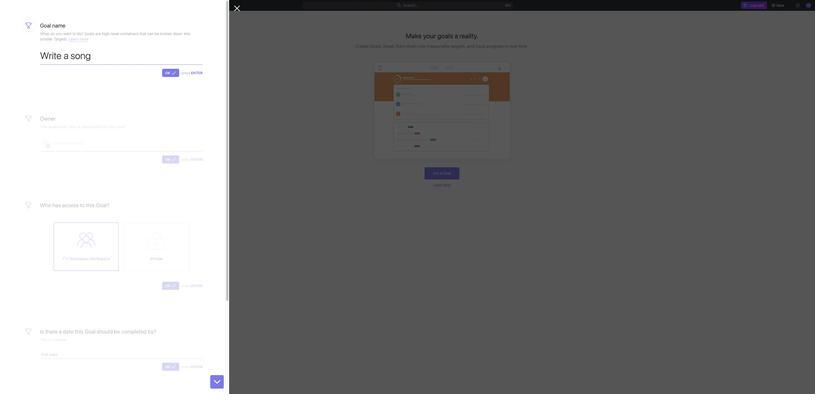 Task type: describe. For each thing, give the bounding box(es) containing it.
upgrade link
[[742, 2, 767, 9]]

measurable
[[427, 44, 450, 49]]

goals,
[[370, 44, 382, 49]]

create goals, break them down into measurable targets, and track progress in real-time.
[[356, 44, 529, 49]]

goals
[[438, 32, 453, 40]]

targets
[[54, 37, 67, 41]]

has
[[52, 202, 61, 209]]

1 vertical spatial into
[[419, 44, 426, 49]]

⌘k
[[505, 3, 511, 8]]

1 vertical spatial down
[[407, 44, 417, 49]]

1 vertical spatial goal
[[443, 171, 451, 176]]

search...
[[403, 3, 419, 8]]

1 vertical spatial learn more link
[[434, 183, 451, 187]]

goal?
[[96, 202, 109, 209]]

down inside what do you want to do? goals are high-level containers that can be broken down into smaller
[[173, 31, 183, 36]]

upgrade
[[749, 3, 765, 8]]

1 vertical spatial a
[[440, 171, 442, 176]]

what
[[40, 31, 49, 36]]

name
[[52, 22, 65, 29]]

set a goal
[[433, 171, 451, 176]]

t's workspace workspace
[[62, 257, 110, 261]]

who has access to this goal?
[[40, 202, 109, 209]]

press enter for who has access to this goal?
[[182, 284, 203, 288]]

level
[[111, 31, 119, 36]]

be inside what do you want to do? goals are high-level containers that can be broken down into smaller
[[155, 31, 159, 36]]

can
[[147, 31, 154, 36]]

access
[[62, 202, 79, 209]]

owner
[[40, 116, 56, 122]]

1 vertical spatial learn
[[434, 183, 442, 187]]

smaller
[[40, 37, 53, 41]]

do?
[[77, 31, 83, 36]]

do
[[50, 31, 55, 36]]

create
[[356, 44, 369, 49]]

0 horizontal spatial a
[[59, 329, 62, 335]]

want
[[63, 31, 72, 36]]

dialog containing goal name
[[0, 0, 240, 395]]

press enter for owner
[[182, 158, 203, 162]]

targets . learn more
[[54, 37, 89, 41]]

make your goals a reality.
[[406, 32, 478, 40]]

should
[[97, 329, 113, 335]]

real-
[[510, 44, 519, 49]]

.
[[67, 37, 68, 41]]

goals
[[84, 31, 94, 36]]

you
[[56, 31, 62, 36]]

progress
[[487, 44, 504, 49]]

2 horizontal spatial a
[[455, 32, 458, 40]]

team
[[13, 124, 22, 128]]

home
[[13, 28, 23, 33]]

1 ok from the top
[[165, 71, 170, 75]]

this for to
[[86, 202, 95, 209]]

broken
[[160, 31, 172, 36]]

by?
[[148, 329, 156, 335]]

ok button for owner
[[162, 156, 179, 164]]

choose
[[53, 141, 67, 146]]

set
[[433, 171, 439, 176]]

is there a date this goal should be completed by?
[[40, 329, 156, 335]]

ok button for is there a date this goal should be completed by?
[[162, 364, 179, 372]]

ok for owner
[[165, 158, 170, 162]]

team space link
[[13, 122, 65, 130]]



Task type: vqa. For each thing, say whether or not it's contained in the screenshot.
⌘K
yes



Task type: locate. For each thing, give the bounding box(es) containing it.
press for who has access to this goal?
[[182, 284, 190, 288]]

date
[[63, 329, 74, 335]]

this for date
[[75, 329, 83, 335]]

in
[[505, 44, 509, 49]]

learn more
[[434, 183, 451, 187]]

3 ok from the top
[[165, 284, 170, 288]]

this right the date
[[75, 329, 83, 335]]

goal up what
[[40, 22, 51, 29]]

who
[[40, 202, 51, 209]]

private
[[150, 257, 163, 261]]

1 vertical spatial this
[[75, 329, 83, 335]]

make
[[406, 32, 422, 40]]

learn more link down do?
[[69, 37, 89, 42]]

0 horizontal spatial learn more link
[[69, 37, 89, 42]]

learn more link inside 'dialog'
[[69, 37, 89, 42]]

1 horizontal spatial to
[[80, 202, 85, 209]]

ok for is there a date this goal should be completed by?
[[165, 365, 170, 370]]

workspace
[[69, 257, 89, 261], [90, 257, 110, 261]]

owner(s)
[[68, 141, 84, 146]]

press enter
[[182, 71, 203, 75], [182, 158, 203, 162], [182, 284, 203, 288], [182, 365, 203, 370]]

0 vertical spatial learn
[[69, 37, 79, 41]]

press for is there a date this goal should be completed by?
[[182, 365, 190, 370]]

ok button
[[162, 69, 179, 77], [162, 156, 179, 164], [162, 282, 179, 290], [162, 364, 179, 372]]

ok button for who has access to this goal?
[[162, 282, 179, 290]]

into right broken
[[184, 31, 190, 36]]

containers
[[120, 31, 139, 36]]

0 vertical spatial down
[[173, 31, 183, 36]]

0 horizontal spatial be
[[114, 329, 120, 335]]

1 horizontal spatial this
[[86, 202, 95, 209]]

into
[[184, 31, 190, 36], [419, 44, 426, 49]]

them
[[396, 44, 406, 49]]

to
[[73, 31, 76, 36], [80, 202, 85, 209]]

1 horizontal spatial more
[[443, 183, 451, 187]]

0 vertical spatial more
[[80, 37, 89, 41]]

4 press enter from the top
[[182, 365, 203, 370]]

0 horizontal spatial more
[[80, 37, 89, 41]]

goal name
[[40, 22, 65, 29]]

1 horizontal spatial goal
[[85, 329, 96, 335]]

None text field
[[40, 50, 203, 65]]

be
[[155, 31, 159, 36], [114, 329, 120, 335]]

learn more link
[[69, 37, 89, 42], [434, 183, 451, 187]]

press for owner
[[182, 158, 190, 162]]

down right broken
[[173, 31, 183, 36]]

more
[[80, 37, 89, 41], [443, 183, 451, 187]]

are
[[95, 31, 101, 36]]

enter for is there a date this goal should be completed by?
[[191, 365, 203, 370]]

0 horizontal spatial down
[[173, 31, 183, 36]]

1 horizontal spatial workspace
[[90, 257, 110, 261]]

1 press from the top
[[182, 71, 190, 75]]

enter
[[191, 71, 203, 75], [191, 158, 203, 162], [191, 284, 203, 288], [191, 365, 203, 370]]

0 horizontal spatial goal
[[40, 22, 51, 29]]

your
[[423, 32, 436, 40]]

1 horizontal spatial be
[[155, 31, 159, 36]]

new button
[[769, 1, 788, 10]]

3 press from the top
[[182, 284, 190, 288]]

sidebar navigation
[[0, 11, 69, 395]]

1 vertical spatial be
[[114, 329, 120, 335]]

to inside what do you want to do? goals are high-level containers that can be broken down into smaller
[[73, 31, 76, 36]]

4 ok from the top
[[165, 365, 170, 370]]

3 enter from the top
[[191, 284, 203, 288]]

1 workspace from the left
[[69, 257, 89, 261]]

there
[[45, 329, 58, 335]]

down
[[173, 31, 183, 36], [407, 44, 417, 49]]

targets,
[[451, 44, 466, 49]]

2 ok button from the top
[[162, 156, 179, 164]]

team space tree
[[2, 112, 67, 185]]

1 press enter from the top
[[182, 71, 203, 75]]

1 enter from the top
[[191, 71, 203, 75]]

and
[[467, 44, 475, 49]]

learn down set
[[434, 183, 442, 187]]

1 vertical spatial to
[[80, 202, 85, 209]]

0 vertical spatial to
[[73, 31, 76, 36]]

1 horizontal spatial down
[[407, 44, 417, 49]]

time.
[[519, 44, 529, 49]]

learn right .
[[69, 37, 79, 41]]

this
[[86, 202, 95, 209], [75, 329, 83, 335]]

0 horizontal spatial this
[[75, 329, 83, 335]]

high-
[[102, 31, 111, 36]]

into down your
[[419, 44, 426, 49]]

more down set a goal
[[443, 183, 451, 187]]

press
[[182, 71, 190, 75], [182, 158, 190, 162], [182, 284, 190, 288], [182, 365, 190, 370]]

2 horizontal spatial goal
[[443, 171, 451, 176]]

0 horizontal spatial into
[[184, 31, 190, 36]]

0 vertical spatial be
[[155, 31, 159, 36]]

a up targets,
[[455, 32, 458, 40]]

2 vertical spatial a
[[59, 329, 62, 335]]

home link
[[2, 26, 67, 35]]

ok for who has access to this goal?
[[165, 284, 170, 288]]

0 vertical spatial a
[[455, 32, 458, 40]]

2 press enter from the top
[[182, 158, 203, 162]]

a left the date
[[59, 329, 62, 335]]

2 workspace from the left
[[90, 257, 110, 261]]

1 horizontal spatial a
[[440, 171, 442, 176]]

choose owner(s)
[[53, 141, 84, 146]]

3 ok button from the top
[[162, 282, 179, 290]]

3 press enter from the top
[[182, 284, 203, 288]]

ok
[[165, 71, 170, 75], [165, 158, 170, 162], [165, 284, 170, 288], [165, 365, 170, 370]]

more down do?
[[80, 37, 89, 41]]

to right access
[[80, 202, 85, 209]]

space
[[23, 124, 34, 128]]

0 vertical spatial goal
[[40, 22, 51, 29]]

dialog
[[0, 0, 240, 395]]

that
[[140, 31, 146, 36]]

is
[[40, 329, 44, 335]]

2 enter from the top
[[191, 158, 203, 162]]

1 horizontal spatial learn more link
[[434, 183, 451, 187]]

goal
[[40, 22, 51, 29], [443, 171, 451, 176], [85, 329, 96, 335]]

0 horizontal spatial to
[[73, 31, 76, 36]]

enter for owner
[[191, 158, 203, 162]]

what do you want to do? goals are high-level containers that can be broken down into smaller
[[40, 31, 190, 41]]

reality.
[[460, 32, 478, 40]]

4 enter from the top
[[191, 365, 203, 370]]

t's
[[62, 257, 68, 261]]

0 vertical spatial this
[[86, 202, 95, 209]]

a
[[455, 32, 458, 40], [440, 171, 442, 176], [59, 329, 62, 335]]

break
[[384, 44, 395, 49]]

to left do?
[[73, 31, 76, 36]]

1 ok button from the top
[[162, 69, 179, 77]]

a right set
[[440, 171, 442, 176]]

completed
[[121, 329, 147, 335]]

0 vertical spatial into
[[184, 31, 190, 36]]

2 vertical spatial goal
[[85, 329, 96, 335]]

4 press from the top
[[182, 365, 190, 370]]

track
[[476, 44, 486, 49]]

0 horizontal spatial learn
[[69, 37, 79, 41]]

1 vertical spatial more
[[443, 183, 451, 187]]

down down make
[[407, 44, 417, 49]]

1 horizontal spatial learn
[[434, 183, 442, 187]]

press enter for is there a date this goal should be completed by?
[[182, 365, 203, 370]]

4 ok button from the top
[[162, 364, 179, 372]]

be right can on the left top of page
[[155, 31, 159, 36]]

learn more link down set a goal
[[434, 183, 451, 187]]

0 horizontal spatial workspace
[[69, 257, 89, 261]]

into inside what do you want to do? goals are high-level containers that can be broken down into smaller
[[184, 31, 190, 36]]

0 vertical spatial learn more link
[[69, 37, 89, 42]]

goal left should
[[85, 329, 96, 335]]

be right should
[[114, 329, 120, 335]]

team space
[[13, 124, 34, 128]]

goal right set
[[443, 171, 451, 176]]

1 horizontal spatial into
[[419, 44, 426, 49]]

2 press from the top
[[182, 158, 190, 162]]

learn
[[69, 37, 79, 41], [434, 183, 442, 187]]

more inside 'dialog'
[[80, 37, 89, 41]]

new
[[777, 3, 785, 8]]

2 ok from the top
[[165, 158, 170, 162]]

enter for who has access to this goal?
[[191, 284, 203, 288]]

this left 'goal?' on the bottom of the page
[[86, 202, 95, 209]]



